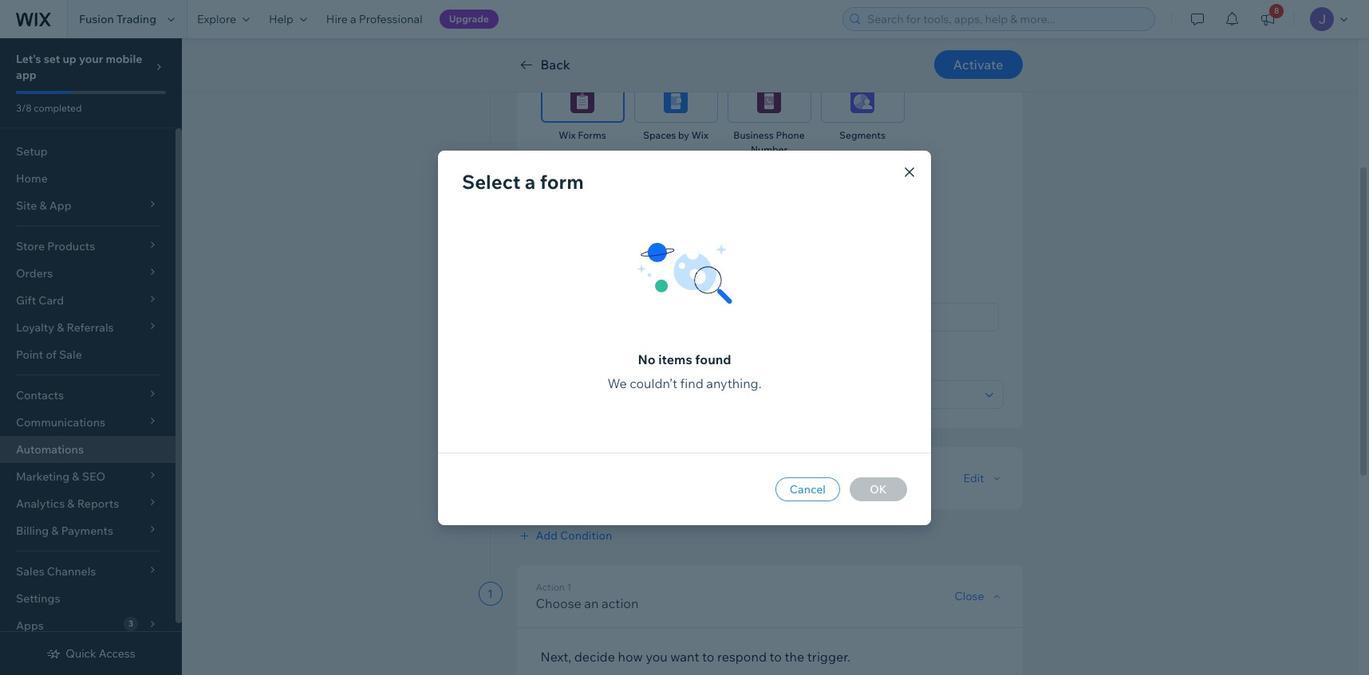Task type: describe. For each thing, give the bounding box(es) containing it.
your
[[79, 52, 103, 66]]

help
[[269, 12, 294, 26]]

cancel button
[[776, 478, 840, 502]]

2 to from the left
[[770, 650, 782, 666]]

couldn't
[[630, 375, 678, 391]]

limit
[[536, 358, 566, 374]]

select for select a form
[[462, 170, 521, 194]]

choose
[[536, 596, 582, 612]]

on
[[650, 247, 663, 262]]

we
[[608, 375, 627, 391]]

selected
[[602, 247, 647, 262]]

to:
[[632, 358, 648, 374]]

back
[[541, 57, 570, 73]]

1 category image from the left
[[571, 89, 595, 113]]

inbox & chat
[[927, 48, 985, 60]]

next,
[[541, 650, 572, 666]]

professional
[[359, 12, 423, 26]]

form inside option group
[[674, 247, 700, 262]]

8 button
[[1251, 0, 1286, 38]]

quick access
[[66, 647, 135, 662]]

add condition button
[[517, 529, 612, 543]]

app
[[16, 68, 37, 82]]

fusion trading
[[79, 12, 156, 26]]

choice selected on a form
[[563, 247, 700, 262]]

close
[[955, 590, 984, 604]]

up
[[63, 52, 76, 66]]

number
[[751, 144, 788, 156]]

hire
[[326, 12, 348, 26]]

settings link
[[0, 586, 176, 613]]

of
[[46, 348, 57, 362]]

respond
[[717, 650, 767, 666]]

quick
[[66, 647, 96, 662]]

setup link
[[0, 138, 176, 165]]

spaces
[[643, 129, 676, 141]]

close button
[[955, 590, 1004, 604]]

category image for spaces
[[664, 89, 688, 113]]

quotes
[[579, 48, 612, 60]]

wix forms
[[559, 129, 606, 141]]

phone
[[776, 129, 805, 141]]

0 horizontal spatial 1
[[488, 587, 493, 602]]

2 wix from the left
[[692, 129, 709, 141]]

condition
[[560, 529, 612, 543]]

fusion
[[79, 12, 114, 26]]

point of sale
[[16, 348, 82, 362]]

upgrade
[[449, 13, 489, 25]]

automations link
[[0, 437, 176, 464]]

decide
[[574, 650, 615, 666]]

setup
[[16, 144, 48, 159]]

add condition
[[536, 529, 612, 543]]

action
[[602, 596, 639, 612]]

frequency
[[569, 358, 629, 374]]

items
[[659, 352, 692, 368]]

select for select a trigger
[[541, 178, 579, 194]]

sale
[[59, 348, 82, 362]]

home link
[[0, 165, 176, 192]]

chat
[[963, 48, 985, 60]]

price quotes
[[554, 48, 612, 60]]

you
[[646, 650, 668, 666]]

a for professional
[[350, 12, 356, 26]]

how
[[618, 650, 643, 666]]

find
[[680, 375, 704, 391]]

choice selected on a form option group
[[541, 215, 999, 263]]

business phone number
[[734, 129, 805, 156]]



Task type: locate. For each thing, give the bounding box(es) containing it.
select
[[462, 170, 521, 194], [541, 178, 579, 194]]

by
[[678, 129, 690, 141]]

0 vertical spatial form
[[540, 170, 584, 194]]

1 wix from the left
[[559, 129, 576, 141]]

wix right the by
[[692, 129, 709, 141]]

sidebar element
[[0, 38, 182, 676]]

quick access button
[[47, 647, 135, 662]]

trading
[[116, 12, 156, 26]]

1 horizontal spatial wix
[[692, 129, 709, 141]]

1 horizontal spatial category image
[[757, 89, 781, 113]]

0 horizontal spatial to
[[702, 650, 715, 666]]

business
[[734, 129, 774, 141]]

1 horizontal spatial form
[[674, 247, 700, 262]]

add
[[536, 529, 558, 543]]

action
[[536, 582, 565, 594]]

back button
[[517, 55, 570, 74]]

automations
[[16, 443, 84, 457]]

category image for business
[[757, 89, 781, 113]]

1 inside action 1 choose an action
[[567, 582, 572, 594]]

select a form
[[462, 170, 584, 194]]

0 horizontal spatial form
[[540, 170, 584, 194]]

let's
[[16, 52, 41, 66]]

0 horizontal spatial select
[[462, 170, 521, 194]]

a left the trigger on the left of page
[[582, 178, 589, 194]]

help button
[[259, 0, 317, 38]]

category image up wix forms
[[571, 89, 595, 113]]

a inside option group
[[666, 247, 672, 262]]

a
[[350, 12, 356, 26], [525, 170, 536, 194], [582, 178, 589, 194], [666, 247, 672, 262]]

2 category image from the left
[[851, 89, 875, 113]]

activate
[[954, 57, 1004, 73]]

1 category image from the left
[[664, 89, 688, 113]]

choice
[[563, 247, 600, 262]]

form
[[540, 170, 584, 194], [674, 247, 700, 262]]

hire a professional
[[326, 12, 423, 26]]

2 category image from the left
[[757, 89, 781, 113]]

0 horizontal spatial category image
[[571, 89, 595, 113]]

Search for tools, apps, help & more... field
[[863, 8, 1150, 30]]

category image
[[571, 89, 595, 113], [851, 89, 875, 113]]

forms
[[578, 129, 606, 141]]

anything.
[[707, 375, 762, 391]]

trigger
[[591, 178, 632, 194]]

wix left forms
[[559, 129, 576, 141]]

1 right action
[[567, 582, 572, 594]]

let's set up your mobile app
[[16, 52, 142, 82]]

category image up business
[[757, 89, 781, 113]]

1 horizontal spatial select
[[541, 178, 579, 194]]

upgrade button
[[439, 10, 499, 29]]

activate button
[[934, 50, 1023, 79]]

to left the
[[770, 650, 782, 666]]

edit button
[[964, 472, 1004, 486]]

a for trigger
[[582, 178, 589, 194]]

mobile
[[106, 52, 142, 66]]

1 horizontal spatial category image
[[851, 89, 875, 113]]

price
[[554, 48, 576, 60]]

form right on
[[674, 247, 700, 262]]

an
[[584, 596, 599, 612]]

to right want
[[702, 650, 715, 666]]

1 to from the left
[[702, 650, 715, 666]]

a left select a trigger
[[525, 170, 536, 194]]

0 horizontal spatial category image
[[664, 89, 688, 113]]

a for form
[[525, 170, 536, 194]]

to
[[702, 650, 715, 666], [770, 650, 782, 666]]

wix
[[559, 129, 576, 141], [692, 129, 709, 141]]

3/8
[[16, 102, 32, 114]]

want
[[671, 650, 699, 666]]

a right 'hire'
[[350, 12, 356, 26]]

category image up spaces by wix
[[664, 89, 688, 113]]

1 left action
[[488, 587, 493, 602]]

1 horizontal spatial 1
[[567, 582, 572, 594]]

the
[[785, 650, 805, 666]]

home
[[16, 172, 48, 186]]

8
[[1275, 6, 1280, 16]]

category image
[[664, 89, 688, 113], [757, 89, 781, 113]]

edit
[[964, 472, 984, 486]]

segments
[[840, 129, 886, 141]]

1 vertical spatial form
[[674, 247, 700, 262]]

1
[[567, 582, 572, 594], [488, 587, 493, 602]]

point
[[16, 348, 43, 362]]

hire a professional link
[[317, 0, 432, 38]]

spaces by wix
[[643, 129, 709, 141]]

no items found we couldn't find anything.
[[608, 352, 762, 391]]

point of sale link
[[0, 342, 176, 369]]

&
[[955, 48, 961, 60]]

next, decide how you want to respond to the trigger.
[[541, 650, 851, 666]]

trigger.
[[808, 650, 851, 666]]

cancel
[[790, 482, 826, 497]]

0 horizontal spatial wix
[[559, 129, 576, 141]]

access
[[99, 647, 135, 662]]

limit frequency to:
[[536, 358, 648, 374]]

None field
[[542, 381, 980, 409]]

form left the trigger on the left of page
[[540, 170, 584, 194]]

settings
[[16, 592, 60, 607]]

a right on
[[666, 247, 672, 262]]

inbox
[[927, 48, 953, 60]]

category image up segments on the right top
[[851, 89, 875, 113]]

found
[[695, 352, 731, 368]]

no
[[638, 352, 656, 368]]

completed
[[34, 102, 82, 114]]

explore
[[197, 12, 236, 26]]

3/8 completed
[[16, 102, 82, 114]]

action 1 choose an action
[[536, 582, 639, 612]]

set
[[44, 52, 60, 66]]

select a trigger
[[541, 178, 632, 194]]

1 horizontal spatial to
[[770, 650, 782, 666]]



Task type: vqa. For each thing, say whether or not it's contained in the screenshot.
Upgrade button
yes



